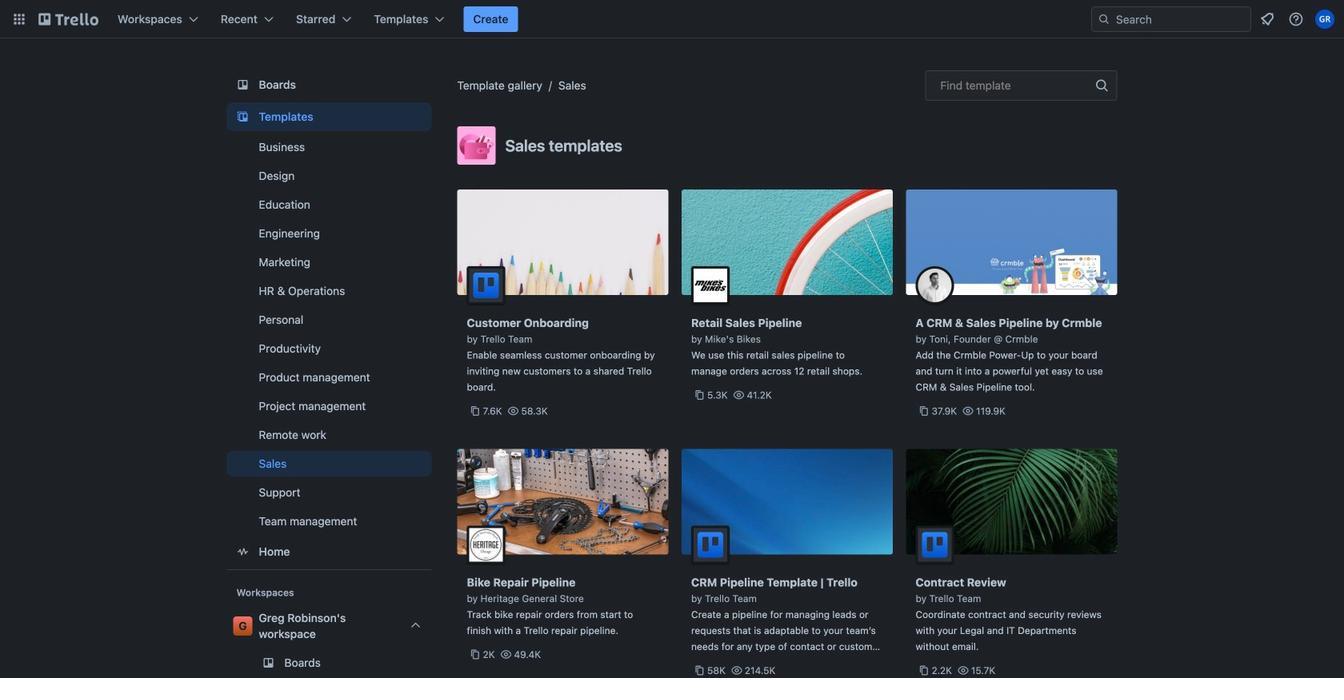 Task type: vqa. For each thing, say whether or not it's contained in the screenshot.
template board icon
yes



Task type: describe. For each thing, give the bounding box(es) containing it.
greg robinson (gregrobinson96) image
[[1315, 10, 1334, 29]]

board image
[[233, 75, 252, 94]]

toni, founder @ crmble image
[[916, 266, 954, 305]]

heritage general store image
[[467, 526, 505, 564]]

0 vertical spatial trello team image
[[467, 266, 505, 305]]

sales icon image
[[457, 126, 496, 165]]

0 notifications image
[[1258, 10, 1277, 29]]



Task type: locate. For each thing, give the bounding box(es) containing it.
mike's bikes image
[[691, 266, 730, 305]]

0 horizontal spatial trello team image
[[467, 266, 505, 305]]

home image
[[233, 542, 252, 562]]

primary element
[[0, 0, 1344, 38]]

None field
[[925, 70, 1117, 101]]

template board image
[[233, 107, 252, 126]]

search image
[[1098, 13, 1110, 26]]

back to home image
[[38, 6, 98, 32]]

Search field
[[1110, 8, 1250, 30]]

trello team image
[[916, 526, 954, 564]]

trello team image
[[467, 266, 505, 305], [691, 526, 730, 564]]

1 vertical spatial trello team image
[[691, 526, 730, 564]]

open information menu image
[[1288, 11, 1304, 27]]

1 horizontal spatial trello team image
[[691, 526, 730, 564]]



